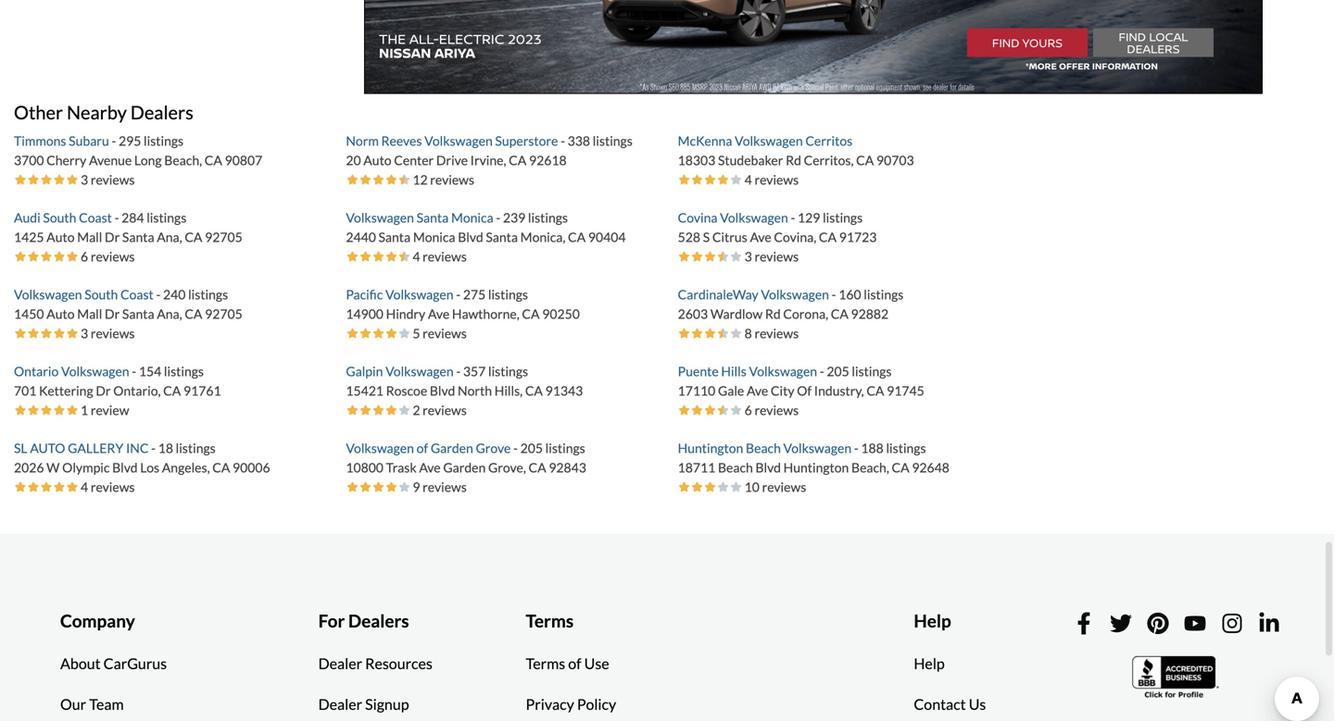 Task type: locate. For each thing, give the bounding box(es) containing it.
4 reviews for monica
[[413, 249, 467, 265]]

mall
[[77, 229, 102, 245], [77, 306, 102, 322]]

ontario,
[[113, 383, 161, 399]]

0 vertical spatial monica
[[451, 210, 493, 226]]

3 down citrus
[[745, 249, 752, 265]]

listings right 284
[[147, 210, 186, 226]]

1 vertical spatial south
[[85, 287, 118, 303]]

1 help from the top
[[914, 611, 951, 632]]

terms for terms of use
[[526, 655, 565, 673]]

1 vertical spatial auto
[[46, 229, 75, 245]]

covina volkswagen link
[[678, 210, 791, 226]]

1 vertical spatial 4
[[413, 249, 420, 265]]

0 vertical spatial 4
[[745, 172, 752, 188]]

blvd down "volkswagen santa monica - 239 listings"
[[458, 229, 483, 245]]

0 vertical spatial 6
[[81, 249, 88, 265]]

1 ana, from the top
[[157, 229, 182, 245]]

0 horizontal spatial south
[[43, 210, 76, 226]]

reviews for 2440
[[423, 249, 467, 265]]

0 vertical spatial auto
[[363, 153, 392, 168]]

reviews down avenue
[[91, 172, 135, 188]]

4 reviews up the pacific volkswagen - 275 listings
[[413, 249, 467, 265]]

528
[[678, 229, 700, 245]]

policy
[[577, 696, 616, 714]]

4 down volkswagen santa monica link
[[413, 249, 420, 265]]

dr for 6 reviews
[[105, 229, 120, 245]]

of left use
[[568, 655, 581, 673]]

star half image down citrus
[[717, 250, 730, 263]]

1 vertical spatial star half image
[[717, 404, 730, 417]]

1 92705 from the top
[[205, 229, 242, 245]]

monica down volkswagen santa monica link
[[413, 229, 455, 245]]

star half image
[[398, 173, 411, 186], [717, 250, 730, 263], [717, 327, 730, 340]]

volkswagen south coast link
[[14, 287, 156, 303]]

0 vertical spatial 3
[[81, 172, 88, 188]]

1 terms from the top
[[526, 611, 574, 632]]

1 vertical spatial beach,
[[851, 460, 889, 476]]

1450
[[14, 306, 44, 322]]

south right audi
[[43, 210, 76, 226]]

s
[[703, 229, 710, 245]]

0 vertical spatial 3 reviews
[[81, 172, 135, 188]]

mall down audi south coast - 284 listings
[[77, 229, 102, 245]]

terms of use link
[[512, 644, 623, 685]]

reviews down the "2603 wardlow rd corona, ca 92882"
[[755, 326, 799, 342]]

los
[[140, 460, 159, 476]]

1 vertical spatial huntington
[[783, 460, 849, 476]]

star half image for covina
[[717, 250, 730, 263]]

129
[[798, 210, 820, 226]]

239
[[503, 210, 526, 226]]

0 vertical spatial south
[[43, 210, 76, 226]]

use
[[584, 655, 609, 673]]

0 vertical spatial 6 reviews
[[81, 249, 135, 265]]

1 horizontal spatial 6
[[745, 403, 752, 418]]

rd for studebaker
[[786, 153, 801, 168]]

ca
[[205, 153, 222, 168], [509, 153, 526, 168], [856, 153, 874, 168], [185, 229, 202, 245], [568, 229, 586, 245], [819, 229, 837, 245], [185, 306, 202, 322], [522, 306, 540, 322], [831, 306, 848, 322], [163, 383, 181, 399], [525, 383, 543, 399], [867, 383, 884, 399], [212, 460, 230, 476], [529, 460, 546, 476], [892, 460, 909, 476]]

0 vertical spatial mall
[[77, 229, 102, 245]]

1 horizontal spatial dealers
[[348, 611, 409, 632]]

listings up 91761
[[164, 364, 204, 380]]

reviews down olympic in the bottom left of the page
[[91, 480, 135, 495]]

reviews for 15421
[[423, 403, 467, 418]]

-
[[112, 133, 116, 149], [561, 133, 565, 149], [114, 210, 119, 226], [496, 210, 500, 226], [791, 210, 795, 226], [156, 287, 161, 303], [456, 287, 461, 303], [832, 287, 836, 303], [132, 364, 136, 380], [456, 364, 461, 380], [820, 364, 824, 380], [151, 441, 156, 456], [513, 441, 518, 456], [854, 441, 859, 456]]

kettering
[[39, 383, 93, 399]]

92843
[[549, 460, 586, 476]]

ca down '160'
[[831, 306, 848, 322]]

reviews right 10 in the bottom of the page
[[762, 480, 806, 495]]

1 vertical spatial dr
[[105, 306, 120, 322]]

pacific
[[346, 287, 383, 303]]

240
[[163, 287, 186, 303]]

2 horizontal spatial 4
[[745, 172, 752, 188]]

1 horizontal spatial coast
[[120, 287, 154, 303]]

284
[[121, 210, 144, 226]]

92705 down 90807
[[205, 229, 242, 245]]

2 vertical spatial star half image
[[717, 327, 730, 340]]

1 mall from the top
[[77, 229, 102, 245]]

2 vertical spatial auto
[[46, 306, 75, 322]]

1 vertical spatial 6
[[745, 403, 752, 418]]

reviews for 10800
[[423, 480, 467, 495]]

2 terms from the top
[[526, 655, 565, 673]]

reviews right 9
[[423, 480, 467, 495]]

angeles,
[[162, 460, 210, 476]]

reviews up the pacific volkswagen - 275 listings
[[423, 249, 467, 265]]

4 reviews down olympic in the bottom left of the page
[[81, 480, 135, 495]]

3 for mall
[[81, 326, 88, 342]]

dr up the 1 review on the bottom left of page
[[96, 383, 111, 399]]

dealer for dealer resources
[[318, 655, 362, 673]]

3 down volkswagen south coast link
[[81, 326, 88, 342]]

garden down volkswagen of garden grove - 205 listings
[[443, 460, 486, 476]]

0 horizontal spatial 4 reviews
[[81, 480, 135, 495]]

90250
[[542, 306, 580, 322]]

2 vertical spatial 3 reviews
[[81, 326, 135, 342]]

help up help link
[[914, 611, 951, 632]]

dealer down for
[[318, 655, 362, 673]]

reviews down 15421 roscoe blvd north hills, ca 91343
[[423, 403, 467, 418]]

1 horizontal spatial 4 reviews
[[413, 249, 467, 265]]

beach, for 188
[[851, 460, 889, 476]]

reviews for 14900
[[423, 326, 467, 342]]

help
[[914, 611, 951, 632], [914, 655, 945, 673]]

star half image up pacific volkswagen 'link'
[[398, 250, 411, 263]]

1 horizontal spatial huntington
[[783, 460, 849, 476]]

4 down olympic in the bottom left of the page
[[81, 480, 88, 495]]

8
[[745, 326, 752, 342]]

0 vertical spatial 205
[[827, 364, 849, 380]]

south up the 1450 auto mall dr santa ana, ca 92705
[[85, 287, 118, 303]]

1 vertical spatial star half image
[[717, 250, 730, 263]]

coast
[[79, 210, 112, 226], [120, 287, 154, 303]]

1 vertical spatial terms
[[526, 655, 565, 673]]

1 horizontal spatial beach,
[[851, 460, 889, 476]]

listings up 92843
[[545, 441, 585, 456]]

0 horizontal spatial 6 reviews
[[81, 249, 135, 265]]

north
[[458, 383, 492, 399]]

4 reviews
[[745, 172, 799, 188], [413, 249, 467, 265], [81, 480, 135, 495]]

1 horizontal spatial 4
[[413, 249, 420, 265]]

90006
[[233, 460, 270, 476]]

1 vertical spatial 6 reviews
[[745, 403, 799, 418]]

92882
[[851, 306, 889, 322]]

0 vertical spatial star half image
[[398, 173, 411, 186]]

ana, down 240
[[157, 306, 182, 322]]

4 reviews down studebaker at the top right
[[745, 172, 799, 188]]

2 vertical spatial 4 reviews
[[81, 480, 135, 495]]

92648
[[912, 460, 950, 476]]

1 vertical spatial 205
[[520, 441, 543, 456]]

3 for avenue
[[81, 172, 88, 188]]

signup
[[365, 696, 409, 714]]

0 vertical spatial rd
[[786, 153, 801, 168]]

dealer signup
[[318, 696, 409, 714]]

- left 284
[[114, 210, 119, 226]]

advertisement region
[[364, 0, 1263, 94]]

92705 up 91761
[[205, 306, 242, 322]]

terms up privacy
[[526, 655, 565, 673]]

of
[[797, 383, 812, 399]]

dr
[[105, 229, 120, 245], [105, 306, 120, 322], [96, 383, 111, 399]]

reviews down "528 s citrus ave covina, ca 91723"
[[755, 249, 799, 265]]

6 reviews down the city
[[745, 403, 799, 418]]

dealers up 295
[[130, 102, 193, 124]]

0 vertical spatial of
[[417, 441, 428, 456]]

our team
[[60, 696, 124, 714]]

rd down mckenna volkswagen cerritos link
[[786, 153, 801, 168]]

0 horizontal spatial 6
[[81, 249, 88, 265]]

1 horizontal spatial 6 reviews
[[745, 403, 799, 418]]

monica for blvd
[[413, 229, 455, 245]]

irvine,
[[470, 153, 506, 168]]

santa down 284
[[122, 229, 154, 245]]

reviews down the 1450 auto mall dr santa ana, ca 92705
[[91, 326, 135, 342]]

reviews for 17110
[[755, 403, 799, 418]]

listings up hawthorne,
[[488, 287, 528, 303]]

1 horizontal spatial rd
[[786, 153, 801, 168]]

grove,
[[488, 460, 526, 476]]

0 vertical spatial 4 reviews
[[745, 172, 799, 188]]

1 dealer from the top
[[318, 655, 362, 673]]

volkswagen up corona,
[[761, 287, 829, 303]]

huntington up 18711
[[678, 441, 743, 456]]

norm
[[346, 133, 379, 149]]

1 horizontal spatial star half image
[[717, 404, 730, 417]]

8 reviews
[[745, 326, 799, 342]]

huntington beach volkswagen - 188 listings
[[678, 441, 926, 456]]

10
[[745, 480, 760, 495]]

ave for 17110 gale ave city of industry, ca 91745
[[747, 383, 768, 399]]

listings up 91723
[[823, 210, 863, 226]]

- up grove,
[[513, 441, 518, 456]]

beach, right long
[[164, 153, 202, 168]]

star image
[[14, 173, 27, 186], [27, 173, 40, 186], [398, 173, 411, 186], [678, 173, 691, 186], [691, 173, 704, 186], [704, 173, 717, 186], [717, 173, 730, 186], [730, 173, 743, 186], [14, 250, 27, 263], [27, 250, 40, 263], [346, 250, 359, 263], [372, 250, 385, 263], [385, 250, 398, 263], [678, 250, 691, 263], [704, 250, 717, 263], [27, 327, 40, 340], [40, 327, 53, 340], [66, 327, 79, 340], [398, 327, 411, 340], [691, 327, 704, 340], [704, 327, 717, 340], [717, 327, 730, 340], [730, 327, 743, 340], [14, 404, 27, 417], [27, 404, 40, 417], [53, 404, 66, 417], [66, 404, 79, 417], [398, 404, 411, 417], [27, 481, 40, 494], [40, 481, 53, 494], [66, 481, 79, 494], [346, 481, 359, 494], [372, 481, 385, 494], [398, 481, 411, 494], [678, 481, 691, 494], [704, 481, 717, 494], [730, 481, 743, 494]]

star half image down gale
[[717, 404, 730, 417]]

5
[[413, 326, 420, 342]]

92705
[[205, 229, 242, 245], [205, 306, 242, 322]]

205 up grove,
[[520, 441, 543, 456]]

0 horizontal spatial 4
[[81, 480, 88, 495]]

huntington
[[678, 441, 743, 456], [783, 460, 849, 476]]

3 reviews down "528 s citrus ave covina, ca 91723"
[[745, 249, 799, 265]]

0 vertical spatial dr
[[105, 229, 120, 245]]

listings up 'hills,'
[[488, 364, 528, 380]]

ca left 90404
[[568, 229, 586, 245]]

2 dealer from the top
[[318, 696, 362, 714]]

company
[[60, 611, 135, 632]]

0 horizontal spatial of
[[417, 441, 428, 456]]

santa for 1425 auto mall dr santa ana, ca 92705
[[122, 229, 154, 245]]

0 horizontal spatial dealers
[[130, 102, 193, 124]]

listings up 92648
[[886, 441, 926, 456]]

garden
[[431, 441, 473, 456], [443, 460, 486, 476]]

0 vertical spatial ana,
[[157, 229, 182, 245]]

cardinaleway volkswagen link
[[678, 287, 832, 303]]

star image
[[40, 173, 53, 186], [53, 173, 66, 186], [66, 173, 79, 186], [346, 173, 359, 186], [359, 173, 372, 186], [372, 173, 385, 186], [385, 173, 398, 186], [40, 250, 53, 263], [53, 250, 66, 263], [66, 250, 79, 263], [359, 250, 372, 263], [398, 250, 411, 263], [691, 250, 704, 263], [717, 250, 730, 263], [730, 250, 743, 263], [14, 327, 27, 340], [53, 327, 66, 340], [346, 327, 359, 340], [359, 327, 372, 340], [372, 327, 385, 340], [385, 327, 398, 340], [678, 327, 691, 340], [40, 404, 53, 417], [346, 404, 359, 417], [359, 404, 372, 417], [372, 404, 385, 417], [385, 404, 398, 417], [678, 404, 691, 417], [691, 404, 704, 417], [704, 404, 717, 417], [717, 404, 730, 417], [730, 404, 743, 417], [14, 481, 27, 494], [53, 481, 66, 494], [359, 481, 372, 494], [385, 481, 398, 494], [691, 481, 704, 494], [717, 481, 730, 494]]

citrus
[[712, 229, 747, 245]]

- left the 338
[[561, 133, 565, 149]]

star half image left "12"
[[398, 173, 411, 186]]

2 ana, from the top
[[157, 306, 182, 322]]

mall down volkswagen south coast link
[[77, 306, 102, 322]]

ave down volkswagen of garden grove link on the bottom
[[419, 460, 441, 476]]

ca down 129
[[819, 229, 837, 245]]

0 vertical spatial 92705
[[205, 229, 242, 245]]

2 vertical spatial 4
[[81, 480, 88, 495]]

beach, for listings
[[164, 153, 202, 168]]

reviews for 1425
[[91, 249, 135, 265]]

3 reviews down the 1450 auto mall dr santa ana, ca 92705
[[81, 326, 135, 342]]

blvd down huntington beach volkswagen link
[[755, 460, 781, 476]]

coast up the 1450 auto mall dr santa ana, ca 92705
[[120, 287, 154, 303]]

cerritos,
[[804, 153, 854, 168]]

0 vertical spatial dealer
[[318, 655, 362, 673]]

privacy policy link
[[512, 685, 630, 722]]

6 reviews down '1425 auto mall dr santa ana, ca 92705' on the left of the page
[[81, 249, 135, 265]]

ave up 5 reviews
[[428, 306, 450, 322]]

4 for santa
[[413, 249, 420, 265]]

contact
[[914, 696, 966, 714]]

0 horizontal spatial coast
[[79, 210, 112, 226]]

1 vertical spatial mall
[[77, 306, 102, 322]]

auto for 1450
[[46, 306, 75, 322]]

help up contact
[[914, 655, 945, 673]]

dealer resources link
[[304, 644, 446, 685]]

pacific volkswagen - 275 listings
[[346, 287, 528, 303]]

3
[[81, 172, 88, 188], [745, 249, 752, 265], [81, 326, 88, 342]]

dealers up dealer resources
[[348, 611, 409, 632]]

10800 trask ave garden grove, ca 92843
[[346, 460, 586, 476]]

0 horizontal spatial 205
[[520, 441, 543, 456]]

sl auto gallery inc link
[[14, 441, 151, 456]]

0 vertical spatial help
[[914, 611, 951, 632]]

0 horizontal spatial star half image
[[398, 250, 411, 263]]

1 horizontal spatial of
[[568, 655, 581, 673]]

2 mall from the top
[[77, 306, 102, 322]]

1 vertical spatial rd
[[765, 306, 781, 322]]

0 horizontal spatial huntington
[[678, 441, 743, 456]]

6 reviews for city
[[745, 403, 799, 418]]

monica for -
[[451, 210, 493, 226]]

3 reviews for ave
[[745, 249, 799, 265]]

ca left the 90006
[[212, 460, 230, 476]]

1 horizontal spatial south
[[85, 287, 118, 303]]

dr for 3 reviews
[[105, 306, 120, 322]]

galpin volkswagen - 357 listings
[[346, 364, 528, 380]]

south for volkswagen
[[85, 287, 118, 303]]

2 vertical spatial 3
[[81, 326, 88, 342]]

0 horizontal spatial beach,
[[164, 153, 202, 168]]

auto down volkswagen south coast link
[[46, 306, 75, 322]]

coast left 284
[[79, 210, 112, 226]]

terms of use
[[526, 655, 609, 673]]

mall for 6
[[77, 229, 102, 245]]

91723
[[839, 229, 877, 245]]

528 s citrus ave covina, ca 91723
[[678, 229, 877, 245]]

privacy policy
[[526, 696, 616, 714]]

reviews for 528
[[755, 249, 799, 265]]

1 vertical spatial help
[[914, 655, 945, 673]]

reviews down 14900 hindry ave hawthorne, ca 90250
[[423, 326, 467, 342]]

0 vertical spatial terms
[[526, 611, 574, 632]]

295
[[119, 133, 141, 149]]

1 vertical spatial dealer
[[318, 696, 362, 714]]

0 vertical spatial beach,
[[164, 153, 202, 168]]

reviews for 20
[[430, 172, 474, 188]]

ca right 'hills,'
[[525, 383, 543, 399]]

1 vertical spatial coast
[[120, 287, 154, 303]]

6 for ave
[[745, 403, 752, 418]]

0 vertical spatial coast
[[79, 210, 112, 226]]

1 vertical spatial beach
[[718, 460, 753, 476]]

1 vertical spatial 3
[[745, 249, 752, 265]]

1 vertical spatial ana,
[[157, 306, 182, 322]]

160
[[839, 287, 861, 303]]

0 horizontal spatial rd
[[765, 306, 781, 322]]

city
[[771, 383, 794, 399]]

gale
[[718, 383, 744, 399]]

1 vertical spatial 4 reviews
[[413, 249, 467, 265]]

santa down 239
[[486, 229, 518, 245]]

2 horizontal spatial 4 reviews
[[745, 172, 799, 188]]

gallery
[[68, 441, 123, 456]]

audi south coast link
[[14, 210, 114, 226]]

2
[[413, 403, 420, 418]]

hills
[[721, 364, 747, 380]]

listings up industry,
[[852, 364, 892, 380]]

rd for wardlow
[[765, 306, 781, 322]]

coast for - 240 listings
[[120, 287, 154, 303]]

1 vertical spatial 92705
[[205, 306, 242, 322]]

6 up volkswagen south coast link
[[81, 249, 88, 265]]

1 horizontal spatial 205
[[827, 364, 849, 380]]

0 vertical spatial beach
[[746, 441, 781, 456]]

0 vertical spatial huntington
[[678, 441, 743, 456]]

timmons
[[14, 133, 66, 149]]

beach
[[746, 441, 781, 456], [718, 460, 753, 476]]

covina,
[[774, 229, 816, 245]]

puente
[[678, 364, 719, 380]]

1 vertical spatial of
[[568, 655, 581, 673]]

star half image
[[398, 250, 411, 263], [717, 404, 730, 417]]

6 down puente hills volkswagen link
[[745, 403, 752, 418]]

terms for terms
[[526, 611, 574, 632]]

monica up 2440 santa monica blvd santa monica, ca 90404
[[451, 210, 493, 226]]

1 vertical spatial 3 reviews
[[745, 249, 799, 265]]

auto for 1425
[[46, 229, 75, 245]]

volkswagen of garden grove link
[[346, 441, 513, 456]]

volkswagen south coast - 240 listings
[[14, 287, 228, 303]]

10 reviews
[[745, 480, 806, 495]]

1 vertical spatial monica
[[413, 229, 455, 245]]

huntington down huntington beach volkswagen - 188 listings
[[783, 460, 849, 476]]

4 reviews for olympic
[[81, 480, 135, 495]]

2 92705 from the top
[[205, 306, 242, 322]]

mckenna
[[678, 133, 732, 149]]

listings
[[144, 133, 184, 149], [593, 133, 633, 149], [147, 210, 186, 226], [528, 210, 568, 226], [823, 210, 863, 226], [188, 287, 228, 303], [488, 287, 528, 303], [864, 287, 904, 303], [164, 364, 204, 380], [488, 364, 528, 380], [852, 364, 892, 380], [176, 441, 216, 456], [545, 441, 585, 456], [886, 441, 926, 456]]



Task type: describe. For each thing, give the bounding box(es) containing it.
ca left 91745
[[867, 383, 884, 399]]

20
[[346, 153, 361, 168]]

star half image for cardinaleway
[[717, 327, 730, 340]]

santa for 2440 santa monica blvd santa monica, ca 90404
[[486, 229, 518, 245]]

of for terms
[[568, 655, 581, 673]]

our
[[60, 696, 86, 714]]

ca up 240
[[185, 229, 202, 245]]

reviews for 1450
[[91, 326, 135, 342]]

coast for - 284 listings
[[79, 210, 112, 226]]

154
[[139, 364, 161, 380]]

beach for huntington
[[746, 441, 781, 456]]

18303 studebaker rd cerritos, ca 90703
[[678, 153, 914, 168]]

auto
[[30, 441, 65, 456]]

4 reviews for rd
[[745, 172, 799, 188]]

91745
[[887, 383, 924, 399]]

santa down volkswagen santa monica link
[[378, 229, 411, 245]]

ca left 90703
[[856, 153, 874, 168]]

norm reeves volkswagen superstore link
[[346, 133, 561, 149]]

volkswagen up the city
[[749, 364, 817, 380]]

volkswagen up 18711 beach blvd huntington beach, ca 92648
[[783, 441, 852, 456]]

0 vertical spatial garden
[[431, 441, 473, 456]]

volkswagen up hindry
[[385, 287, 454, 303]]

- left 239
[[496, 210, 500, 226]]

- left 295
[[112, 133, 116, 149]]

3 reviews for dr
[[81, 326, 135, 342]]

listings up monica,
[[528, 210, 568, 226]]

cardinaleway
[[678, 287, 758, 303]]

hindry
[[386, 306, 425, 322]]

- left 357
[[456, 364, 461, 380]]

ave down covina volkswagen - 129 listings
[[750, 229, 771, 245]]

92705 for 1450 auto mall dr santa ana, ca 92705
[[205, 306, 242, 322]]

grove
[[476, 441, 511, 456]]

sl
[[14, 441, 27, 456]]

timmons subaru - 295 listings
[[14, 133, 184, 149]]

for
[[318, 611, 345, 632]]

ave for 14900 hindry ave hawthorne, ca 90250
[[428, 306, 450, 322]]

listings right 240
[[188, 287, 228, 303]]

long
[[134, 153, 162, 168]]

15421
[[346, 383, 383, 399]]

olympic
[[62, 460, 110, 476]]

volkswagen up roscoe
[[385, 364, 454, 380]]

santa for 1450 auto mall dr santa ana, ca 92705
[[122, 306, 154, 322]]

4 for w
[[81, 480, 88, 495]]

dealer for dealer signup
[[318, 696, 362, 714]]

338
[[568, 133, 590, 149]]

14900 hindry ave hawthorne, ca 90250
[[346, 306, 580, 322]]

covina
[[678, 210, 718, 226]]

1 vertical spatial garden
[[443, 460, 486, 476]]

ontario volkswagen - 154 listings
[[14, 364, 204, 380]]

701
[[14, 383, 36, 399]]

- left 240
[[156, 287, 161, 303]]

mall for 3
[[77, 306, 102, 322]]

90703
[[876, 153, 914, 168]]

ca left 90250 at the left of the page
[[522, 306, 540, 322]]

92618
[[529, 153, 567, 168]]

for dealers
[[318, 611, 409, 632]]

audi south coast - 284 listings
[[14, 210, 186, 226]]

92705 for 1425 auto mall dr santa ana, ca 92705
[[205, 229, 242, 245]]

3 reviews for long
[[81, 172, 135, 188]]

reviews for 2026
[[91, 480, 135, 495]]

about cargurus
[[60, 655, 167, 673]]

9
[[413, 480, 420, 495]]

volkswagen up "528 s citrus ave covina, ca 91723"
[[720, 210, 788, 226]]

hawthorne,
[[452, 306, 519, 322]]

5 reviews
[[413, 326, 467, 342]]

- up industry,
[[820, 364, 824, 380]]

trask
[[386, 460, 417, 476]]

listings up 92882 on the right top
[[864, 287, 904, 303]]

cherry
[[46, 153, 86, 168]]

other
[[14, 102, 63, 124]]

- left '160'
[[832, 287, 836, 303]]

91343
[[545, 383, 583, 399]]

20 auto center drive irvine, ca 92618
[[346, 153, 567, 168]]

of for volkswagen
[[417, 441, 428, 456]]

click for the bbb business review of this auto listing service in cambridge ma image
[[1132, 655, 1221, 701]]

industry,
[[814, 383, 864, 399]]

volkswagen up the 10800
[[346, 441, 414, 456]]

volkswagen up 2440
[[346, 210, 414, 226]]

dealer resources
[[318, 655, 433, 673]]

1 vertical spatial dealers
[[348, 611, 409, 632]]

4 for studebaker
[[745, 172, 752, 188]]

contact us
[[914, 696, 986, 714]]

ana, for - 284 listings
[[157, 229, 182, 245]]

volkswagen santa monica link
[[346, 210, 496, 226]]

other nearby dealers
[[14, 102, 193, 124]]

1
[[81, 403, 88, 418]]

90807
[[225, 153, 262, 168]]

701 kettering dr ontario, ca 91761
[[14, 383, 221, 399]]

reviews for 2603
[[755, 326, 799, 342]]

mckenna volkswagen cerritos link
[[678, 133, 853, 149]]

norm reeves volkswagen superstore - 338 listings
[[346, 133, 633, 149]]

galpin
[[346, 364, 383, 380]]

ca down superstore
[[509, 153, 526, 168]]

studebaker
[[718, 153, 783, 168]]

beach for 18711
[[718, 460, 753, 476]]

listings up the "angeles," at the bottom of page
[[176, 441, 216, 456]]

90404
[[588, 229, 626, 245]]

santa down the 12 reviews
[[417, 210, 449, 226]]

volkswagen up studebaker at the top right
[[735, 133, 803, 149]]

dealer signup link
[[304, 685, 423, 722]]

17110
[[678, 383, 715, 399]]

2 vertical spatial dr
[[96, 383, 111, 399]]

roscoe
[[386, 383, 427, 399]]

- left 275
[[456, 287, 461, 303]]

w
[[46, 460, 60, 476]]

hills,
[[494, 383, 523, 399]]

1 review
[[81, 403, 129, 418]]

review
[[91, 403, 129, 418]]

9 reviews
[[413, 480, 467, 495]]

6 for mall
[[81, 249, 88, 265]]

center
[[394, 153, 434, 168]]

help link
[[900, 644, 959, 685]]

ca left 92648
[[892, 460, 909, 476]]

- left 154 at bottom left
[[132, 364, 136, 380]]

10800
[[346, 460, 383, 476]]

2 help from the top
[[914, 655, 945, 673]]

reviews for 3700
[[91, 172, 135, 188]]

inc
[[126, 441, 149, 456]]

2603
[[678, 306, 708, 322]]

12 reviews
[[413, 172, 474, 188]]

listings right the 338
[[593, 133, 633, 149]]

1425
[[14, 229, 44, 245]]

18711
[[678, 460, 715, 476]]

volkswagen up 701 kettering dr ontario, ca 91761
[[61, 364, 129, 380]]

reviews for 18711
[[762, 480, 806, 495]]

15421 roscoe blvd north hills, ca 91343
[[346, 383, 583, 399]]

2440
[[346, 229, 376, 245]]

ca left 92843
[[529, 460, 546, 476]]

18
[[158, 441, 173, 456]]

auto for 20
[[363, 153, 392, 168]]

covina volkswagen - 129 listings
[[678, 210, 863, 226]]

ontario volkswagen link
[[14, 364, 132, 380]]

ca left 91761
[[163, 383, 181, 399]]

2440 santa monica blvd santa monica, ca 90404
[[346, 229, 626, 245]]

2026
[[14, 460, 44, 476]]

cerritos
[[805, 133, 853, 149]]

sl auto gallery inc - 18 listings
[[14, 441, 216, 456]]

6 reviews for dr
[[81, 249, 135, 265]]

- left 188
[[854, 441, 859, 456]]

corona,
[[783, 306, 828, 322]]

blvd down the sl auto gallery inc - 18 listings
[[112, 460, 138, 476]]

reviews for 18303
[[755, 172, 799, 188]]

275
[[463, 287, 486, 303]]

- left 129
[[791, 210, 795, 226]]

0 vertical spatial dealers
[[130, 102, 193, 124]]

drive
[[436, 153, 468, 168]]

volkswagen up the 20 auto center drive irvine, ca 92618
[[424, 133, 493, 149]]

0 vertical spatial star half image
[[398, 250, 411, 263]]

3 for citrus
[[745, 249, 752, 265]]

listings up long
[[144, 133, 184, 149]]

ca down 240
[[185, 306, 202, 322]]

18303
[[678, 153, 715, 168]]

south for audi
[[43, 210, 76, 226]]

ca left 90807
[[205, 153, 222, 168]]

- left 18
[[151, 441, 156, 456]]

blvd up the 2 reviews
[[430, 383, 455, 399]]

ave for 10800 trask ave garden grove, ca 92843
[[419, 460, 441, 476]]

volkswagen up 1450
[[14, 287, 82, 303]]

about
[[60, 655, 101, 673]]

monica,
[[520, 229, 565, 245]]

ana, for - 240 listings
[[157, 306, 182, 322]]



Task type: vqa. For each thing, say whether or not it's contained in the screenshot.


